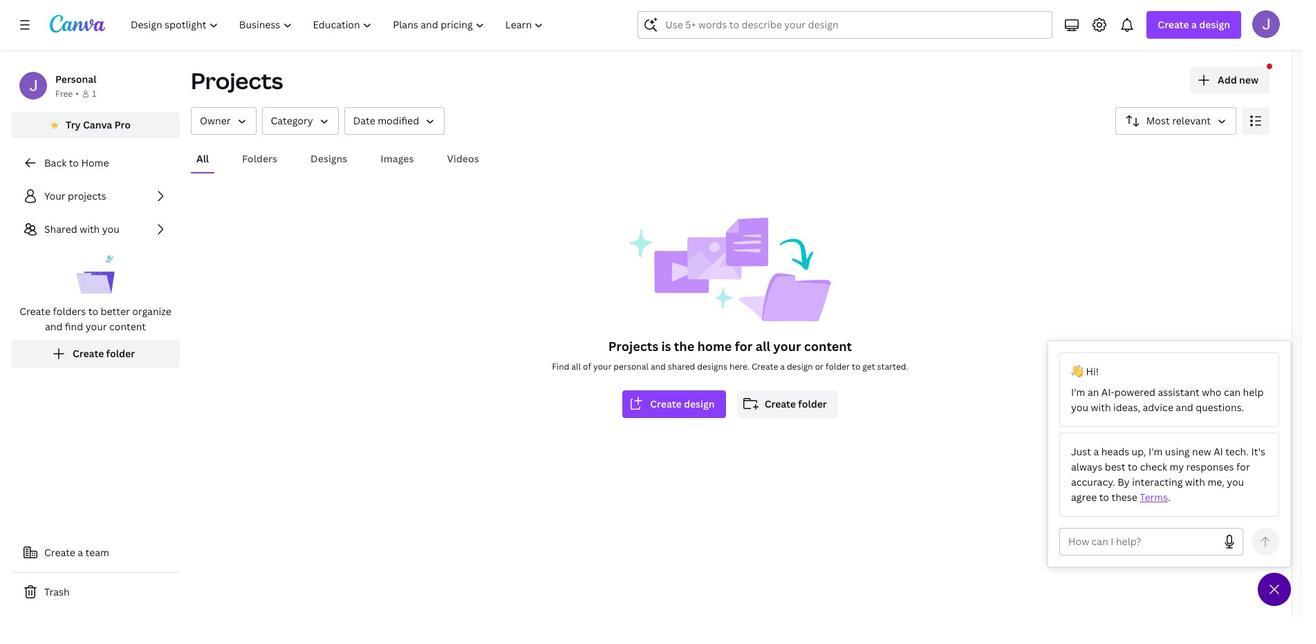 Task type: vqa. For each thing, say whether or not it's contained in the screenshot.
"lessons" to the top
no



Task type: locate. For each thing, give the bounding box(es) containing it.
1 horizontal spatial i'm
[[1149, 445, 1163, 459]]

tech.
[[1226, 445, 1249, 459]]

content inside projects is the home for all your content find all of your personal and shared designs here. create a design or folder to get started.
[[804, 338, 852, 355]]

organize
[[132, 305, 171, 318]]

try canva pro button
[[11, 112, 180, 138]]

design left jacob simon image
[[1199, 18, 1230, 31]]

design inside button
[[684, 398, 715, 411]]

folder inside projects is the home for all your content find all of your personal and shared designs here. create a design or folder to get started.
[[826, 361, 850, 373]]

0 vertical spatial content
[[109, 320, 146, 333]]

create folder button down or at the right bottom of page
[[737, 391, 838, 418]]

0 vertical spatial i'm
[[1071, 386, 1085, 399]]

0 vertical spatial for
[[735, 338, 753, 355]]

you inside just a heads up, i'm using new ai tech. it's always best to check my responses for accuracy. by interacting with me, you agree to these
[[1227, 476, 1244, 489]]

0 vertical spatial all
[[756, 338, 770, 355]]

0 vertical spatial new
[[1239, 73, 1259, 86]]

questions.
[[1196, 401, 1244, 414]]

new right add in the top right of the page
[[1239, 73, 1259, 86]]

to left get
[[852, 361, 861, 373]]

or
[[815, 361, 824, 373]]

create folders to better organize and find your content
[[19, 305, 171, 333]]

create folder down or at the right bottom of page
[[765, 398, 827, 411]]

1
[[92, 88, 96, 100]]

to down accuracy.
[[1099, 491, 1109, 504]]

new left ai
[[1192, 445, 1211, 459]]

0 vertical spatial create folder
[[73, 347, 135, 360]]

👋 hi!
[[1071, 365, 1099, 378]]

create a team
[[44, 546, 109, 559]]

terms .
[[1140, 491, 1171, 504]]

free •
[[55, 88, 79, 100]]

0 horizontal spatial create folder button
[[11, 340, 180, 368]]

2 horizontal spatial with
[[1185, 476, 1205, 489]]

2 horizontal spatial your
[[773, 338, 801, 355]]

here.
[[730, 361, 750, 373]]

the
[[674, 338, 695, 355]]

modified
[[378, 114, 419, 127]]

0 vertical spatial and
[[45, 320, 63, 333]]

1 horizontal spatial create folder button
[[737, 391, 838, 418]]

and down is
[[651, 361, 666, 373]]

a for create a team
[[78, 546, 83, 559]]

0 vertical spatial design
[[1199, 18, 1230, 31]]

shared with you
[[44, 223, 119, 236]]

2 vertical spatial your
[[593, 361, 612, 373]]

a right the just
[[1094, 445, 1099, 459]]

i'm an ai-powered assistant who can help you with ideas, advice and questions.
[[1071, 386, 1264, 414]]

videos button
[[442, 146, 485, 172]]

create inside button
[[44, 546, 75, 559]]

for up here.
[[735, 338, 753, 355]]

for inside just a heads up, i'm using new ai tech. it's always best to check my responses for accuracy. by interacting with me, you agree to these
[[1236, 461, 1250, 474]]

design inside projects is the home for all your content find all of your personal and shared designs here. create a design or folder to get started.
[[787, 361, 813, 373]]

2 vertical spatial design
[[684, 398, 715, 411]]

you down an at bottom right
[[1071, 401, 1089, 414]]

0 horizontal spatial you
[[102, 223, 119, 236]]

and inside i'm an ai-powered assistant who can help you with ideas, advice and questions.
[[1176, 401, 1194, 414]]

responses
[[1186, 461, 1234, 474]]

and left find
[[45, 320, 63, 333]]

1 horizontal spatial your
[[593, 361, 612, 373]]

with down ai-
[[1091, 401, 1111, 414]]

relevant
[[1172, 114, 1211, 127]]

with right shared
[[80, 223, 100, 236]]

for
[[735, 338, 753, 355], [1236, 461, 1250, 474]]

a for just a heads up, i'm using new ai tech. it's always best to check my responses for accuracy. by interacting with me, you agree to these
[[1094, 445, 1099, 459]]

create folder
[[73, 347, 135, 360], [765, 398, 827, 411]]

you
[[102, 223, 119, 236], [1071, 401, 1089, 414], [1227, 476, 1244, 489]]

terms link
[[1140, 491, 1168, 504]]

always
[[1071, 461, 1103, 474]]

0 horizontal spatial for
[[735, 338, 753, 355]]

0 horizontal spatial content
[[109, 320, 146, 333]]

0 vertical spatial with
[[80, 223, 100, 236]]

0 horizontal spatial and
[[45, 320, 63, 333]]

2 horizontal spatial you
[[1227, 476, 1244, 489]]

1 vertical spatial and
[[651, 361, 666, 373]]

1 horizontal spatial new
[[1239, 73, 1259, 86]]

and down assistant
[[1176, 401, 1194, 414]]

design down "designs"
[[684, 398, 715, 411]]

folder inside list
[[106, 347, 135, 360]]

1 horizontal spatial content
[[804, 338, 852, 355]]

None search field
[[638, 11, 1053, 39]]

1 horizontal spatial for
[[1236, 461, 1250, 474]]

1 vertical spatial folder
[[826, 361, 850, 373]]

0 horizontal spatial new
[[1192, 445, 1211, 459]]

2 vertical spatial you
[[1227, 476, 1244, 489]]

all right the home
[[756, 338, 770, 355]]

with inside just a heads up, i'm using new ai tech. it's always best to check my responses for accuracy. by interacting with me, you agree to these
[[1185, 476, 1205, 489]]

to inside projects is the home for all your content find all of your personal and shared designs here. create a design or folder to get started.
[[852, 361, 861, 373]]

folder for topmost create folder button
[[106, 347, 135, 360]]

and
[[45, 320, 63, 333], [651, 361, 666, 373], [1176, 401, 1194, 414]]

new inside just a heads up, i'm using new ai tech. it's always best to check my responses for accuracy. by interacting with me, you agree to these
[[1192, 445, 1211, 459]]

all button
[[191, 146, 214, 172]]

a inside just a heads up, i'm using new ai tech. it's always best to check my responses for accuracy. by interacting with me, you agree to these
[[1094, 445, 1099, 459]]

folders button
[[237, 146, 283, 172]]

0 vertical spatial folder
[[106, 347, 135, 360]]

0 horizontal spatial projects
[[191, 66, 283, 95]]

shared
[[668, 361, 695, 373]]

design left or at the right bottom of page
[[787, 361, 813, 373]]

create folder button
[[11, 340, 180, 368], [737, 391, 838, 418]]

1 horizontal spatial create folder
[[765, 398, 827, 411]]

projects
[[191, 66, 283, 95], [608, 338, 658, 355]]

0 horizontal spatial all
[[571, 361, 581, 373]]

your projects
[[44, 189, 106, 203]]

a inside create a design dropdown button
[[1192, 18, 1197, 31]]

add new button
[[1190, 66, 1270, 94]]

0 vertical spatial your
[[86, 320, 107, 333]]

1 horizontal spatial projects
[[608, 338, 658, 355]]

2 horizontal spatial design
[[1199, 18, 1230, 31]]

pro
[[114, 118, 131, 131]]

folder down or at the right bottom of page
[[798, 398, 827, 411]]

list
[[11, 183, 180, 368]]

folder down better
[[106, 347, 135, 360]]

0 horizontal spatial your
[[86, 320, 107, 333]]

folder right or at the right bottom of page
[[826, 361, 850, 373]]

for down tech.
[[1236, 461, 1250, 474]]

to inside back to home link
[[69, 156, 79, 169]]

trash
[[44, 586, 70, 599]]

1 horizontal spatial and
[[651, 361, 666, 373]]

0 horizontal spatial with
[[80, 223, 100, 236]]

1 vertical spatial new
[[1192, 445, 1211, 459]]

i'm
[[1071, 386, 1085, 399], [1149, 445, 1163, 459]]

1 vertical spatial content
[[804, 338, 852, 355]]

find
[[65, 320, 83, 333]]

free
[[55, 88, 73, 100]]

2 vertical spatial folder
[[798, 398, 827, 411]]

create inside button
[[650, 398, 682, 411]]

0 horizontal spatial create folder
[[73, 347, 135, 360]]

by
[[1118, 476, 1130, 489]]

team
[[85, 546, 109, 559]]

Sort by button
[[1115, 107, 1237, 135]]

folders
[[53, 305, 86, 318]]

find
[[552, 361, 569, 373]]

new
[[1239, 73, 1259, 86], [1192, 445, 1211, 459]]

1 vertical spatial for
[[1236, 461, 1250, 474]]

projects inside projects is the home for all your content find all of your personal and shared designs here. create a design or folder to get started.
[[608, 338, 658, 355]]

content inside create folders to better organize and find your content
[[109, 320, 146, 333]]

0 horizontal spatial design
[[684, 398, 715, 411]]

2 horizontal spatial and
[[1176, 401, 1194, 414]]

i'm left an at bottom right
[[1071, 386, 1085, 399]]

your
[[86, 320, 107, 333], [773, 338, 801, 355], [593, 361, 612, 373]]

0 vertical spatial projects
[[191, 66, 283, 95]]

list containing your projects
[[11, 183, 180, 368]]

a up add new "dropdown button"
[[1192, 18, 1197, 31]]

create folder for topmost create folder button
[[73, 347, 135, 360]]

•
[[76, 88, 79, 100]]

2 vertical spatial and
[[1176, 401, 1194, 414]]

projects up personal at bottom
[[608, 338, 658, 355]]

1 vertical spatial design
[[787, 361, 813, 373]]

1 vertical spatial your
[[773, 338, 801, 355]]

design inside dropdown button
[[1199, 18, 1230, 31]]

hi!
[[1086, 365, 1099, 378]]

1 horizontal spatial with
[[1091, 401, 1111, 414]]

1 horizontal spatial design
[[787, 361, 813, 373]]

me,
[[1208, 476, 1225, 489]]

you right me,
[[1227, 476, 1244, 489]]

and inside projects is the home for all your content find all of your personal and shared designs here. create a design or folder to get started.
[[651, 361, 666, 373]]

0 horizontal spatial i'm
[[1071, 386, 1085, 399]]

content down better
[[109, 320, 146, 333]]

create folder down create folders to better organize and find your content
[[73, 347, 135, 360]]

ai-
[[1102, 386, 1115, 399]]

with
[[80, 223, 100, 236], [1091, 401, 1111, 414], [1185, 476, 1205, 489]]

1 horizontal spatial all
[[756, 338, 770, 355]]

1 vertical spatial projects
[[608, 338, 658, 355]]

and inside create folders to better organize and find your content
[[45, 320, 63, 333]]

all
[[756, 338, 770, 355], [571, 361, 581, 373]]

create a design button
[[1147, 11, 1241, 39]]

with left me,
[[1185, 476, 1205, 489]]

a inside create a team button
[[78, 546, 83, 559]]

design
[[1199, 18, 1230, 31], [787, 361, 813, 373], [684, 398, 715, 411]]

create
[[1158, 18, 1189, 31], [19, 305, 50, 318], [73, 347, 104, 360], [752, 361, 778, 373], [650, 398, 682, 411], [765, 398, 796, 411], [44, 546, 75, 559]]

who
[[1202, 386, 1222, 399]]

1 vertical spatial with
[[1091, 401, 1111, 414]]

projects
[[68, 189, 106, 203]]

all left of
[[571, 361, 581, 373]]

1 vertical spatial create folder
[[765, 398, 827, 411]]

projects up owner button
[[191, 66, 283, 95]]

owner
[[200, 114, 231, 127]]

1 vertical spatial you
[[1071, 401, 1089, 414]]

2 vertical spatial with
[[1185, 476, 1205, 489]]

a left or at the right bottom of page
[[780, 361, 785, 373]]

to right back
[[69, 156, 79, 169]]

content up or at the right bottom of page
[[804, 338, 852, 355]]

i'm up check at the bottom of the page
[[1149, 445, 1163, 459]]

Search search field
[[666, 12, 1025, 38]]

new inside "dropdown button"
[[1239, 73, 1259, 86]]

1 vertical spatial i'm
[[1149, 445, 1163, 459]]

1 horizontal spatial you
[[1071, 401, 1089, 414]]

create folder button down find
[[11, 340, 180, 368]]

these
[[1112, 491, 1138, 504]]

to left better
[[88, 305, 98, 318]]

you down "your projects" link
[[102, 223, 119, 236]]

terms
[[1140, 491, 1168, 504]]

a left team
[[78, 546, 83, 559]]



Task type: describe. For each thing, give the bounding box(es) containing it.
ideas,
[[1113, 401, 1141, 414]]

Category button
[[262, 107, 339, 135]]

better
[[101, 305, 130, 318]]

create a design
[[1158, 18, 1230, 31]]

jacob simon image
[[1252, 10, 1280, 38]]

designs
[[311, 152, 347, 165]]

canva
[[83, 118, 112, 131]]

most
[[1146, 114, 1170, 127]]

home
[[697, 338, 732, 355]]

ai
[[1214, 445, 1223, 459]]

all
[[196, 152, 209, 165]]

create inside projects is the home for all your content find all of your personal and shared designs here. create a design or folder to get started.
[[752, 361, 778, 373]]

personal
[[55, 73, 96, 86]]

date modified
[[353, 114, 419, 127]]

just
[[1071, 445, 1091, 459]]

a inside projects is the home for all your content find all of your personal and shared designs here. create a design or folder to get started.
[[780, 361, 785, 373]]

shared with you link
[[11, 216, 180, 243]]

powered
[[1115, 386, 1156, 399]]

0 vertical spatial create folder button
[[11, 340, 180, 368]]

i'm inside just a heads up, i'm using new ai tech. it's always best to check my responses for accuracy. by interacting with me, you agree to these
[[1149, 445, 1163, 459]]

create folder for bottommost create folder button
[[765, 398, 827, 411]]

date
[[353, 114, 375, 127]]

you inside i'm an ai-powered assistant who can help you with ideas, advice and questions.
[[1071, 401, 1089, 414]]

check
[[1140, 461, 1167, 474]]

accuracy.
[[1071, 476, 1115, 489]]

assistant panel dialog
[[1048, 341, 1291, 568]]

back to home link
[[11, 149, 180, 177]]

try canva pro
[[66, 118, 131, 131]]

most relevant
[[1146, 114, 1211, 127]]

up,
[[1132, 445, 1146, 459]]

Owner button
[[191, 107, 256, 135]]

designs
[[697, 361, 728, 373]]

for inside projects is the home for all your content find all of your personal and shared designs here. create a design or folder to get started.
[[735, 338, 753, 355]]

try
[[66, 118, 81, 131]]

a for create a design
[[1192, 18, 1197, 31]]

folder for bottommost create folder button
[[798, 398, 827, 411]]

assistant
[[1158, 386, 1200, 399]]

designs button
[[305, 146, 353, 172]]

it's
[[1251, 445, 1266, 459]]

Date modified button
[[344, 107, 445, 135]]

create a team button
[[11, 539, 180, 567]]

help
[[1243, 386, 1264, 399]]

is
[[661, 338, 671, 355]]

shared
[[44, 223, 77, 236]]

with inside i'm an ai-powered assistant who can help you with ideas, advice and questions.
[[1091, 401, 1111, 414]]

images button
[[375, 146, 419, 172]]

started.
[[877, 361, 909, 373]]

projects is the home for all your content find all of your personal and shared designs here. create a design or folder to get started.
[[552, 338, 909, 373]]

to down up,
[[1128, 461, 1138, 474]]

an
[[1088, 386, 1099, 399]]

create design
[[650, 398, 715, 411]]

your
[[44, 189, 65, 203]]

add
[[1218, 73, 1237, 86]]

create design button
[[623, 391, 726, 418]]

1 vertical spatial all
[[571, 361, 581, 373]]

top level navigation element
[[122, 11, 556, 39]]

back to home
[[44, 156, 109, 169]]

projects for projects
[[191, 66, 283, 95]]

create inside create folders to better organize and find your content
[[19, 305, 50, 318]]

can
[[1224, 386, 1241, 399]]

Ask Canva Assistant for help text field
[[1068, 529, 1216, 555]]

projects for projects is the home for all your content find all of your personal and shared designs here. create a design or folder to get started.
[[608, 338, 658, 355]]

your inside create folders to better organize and find your content
[[86, 320, 107, 333]]

personal
[[614, 361, 649, 373]]

create inside dropdown button
[[1158, 18, 1189, 31]]

my
[[1170, 461, 1184, 474]]

👋
[[1071, 365, 1084, 378]]

your projects link
[[11, 183, 180, 210]]

agree
[[1071, 491, 1097, 504]]

get
[[863, 361, 875, 373]]

trash link
[[11, 579, 180, 607]]

just a heads up, i'm using new ai tech. it's always best to check my responses for accuracy. by interacting with me, you agree to these
[[1071, 445, 1266, 504]]

videos
[[447, 152, 479, 165]]

1 vertical spatial create folder button
[[737, 391, 838, 418]]

folders
[[242, 152, 277, 165]]

advice
[[1143, 401, 1174, 414]]

back
[[44, 156, 67, 169]]

.
[[1168, 491, 1171, 504]]

best
[[1105, 461, 1126, 474]]

category
[[271, 114, 313, 127]]

home
[[81, 156, 109, 169]]

add new
[[1218, 73, 1259, 86]]

images
[[381, 152, 414, 165]]

of
[[583, 361, 591, 373]]

heads
[[1101, 445, 1129, 459]]

to inside create folders to better organize and find your content
[[88, 305, 98, 318]]

i'm inside i'm an ai-powered assistant who can help you with ideas, advice and questions.
[[1071, 386, 1085, 399]]

0 vertical spatial you
[[102, 223, 119, 236]]

using
[[1165, 445, 1190, 459]]

interacting
[[1132, 476, 1183, 489]]



